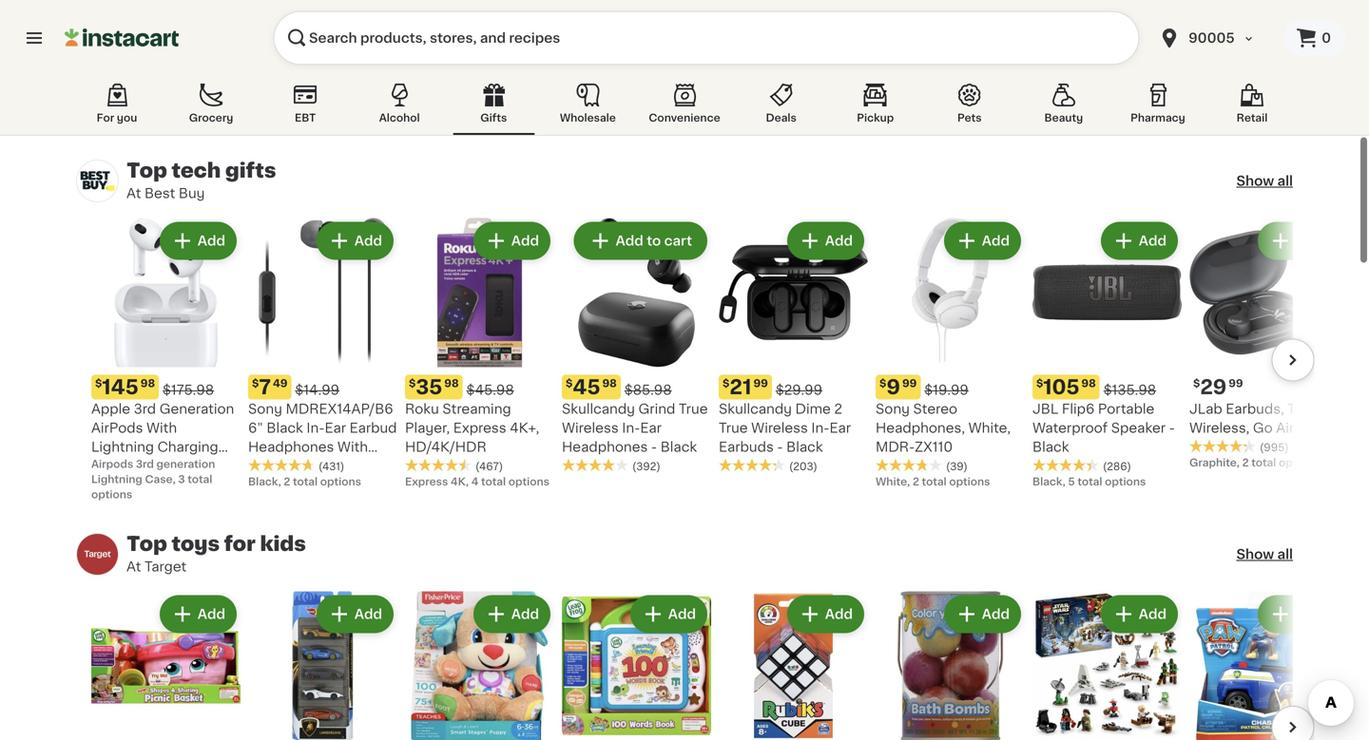 Task type: locate. For each thing, give the bounding box(es) containing it.
0 horizontal spatial sony
[[248, 403, 282, 416]]

0 vertical spatial 3rd
[[134, 403, 156, 416]]

2 horizontal spatial ear
[[830, 422, 851, 435]]

add
[[198, 234, 225, 248], [354, 234, 382, 248], [511, 234, 539, 248], [616, 234, 644, 248], [825, 234, 853, 248], [982, 234, 1010, 248], [1139, 234, 1167, 248], [198, 608, 225, 621], [354, 608, 382, 621], [511, 608, 539, 621], [668, 608, 696, 621], [825, 608, 853, 621], [982, 608, 1010, 621], [1139, 608, 1167, 621]]

in
[[771, 93, 780, 104], [1084, 112, 1094, 123]]

perfume inside marc jacobs beauty mini daisy perfume set
[[1263, 38, 1320, 51]]

true
[[679, 403, 708, 416], [1288, 403, 1317, 416], [719, 422, 748, 435]]

0 vertical spatial many
[[738, 93, 768, 104]]

true up sport
[[1288, 403, 1317, 416]]

1 horizontal spatial with
[[337, 441, 368, 454]]

2 black, from the left
[[1033, 477, 1066, 487]]

show down graphite, 2 total options
[[1237, 548, 1274, 561]]

2 98 from the left
[[444, 378, 459, 389]]

for
[[97, 113, 114, 123]]

skullcandy for 45
[[562, 403, 635, 416]]

perfume inside viktor&rolf mini good fortune & flowerbomb perfume set
[[649, 57, 706, 70]]

1 each for gucci mini flora gorgeous jasmine perfume set
[[876, 93, 909, 104]]

2 horizontal spatial each
[[1040, 93, 1066, 104]]

- up (392)
[[651, 441, 657, 454]]

ear inside 'sony mdrex14ap/b6 6" black in-ear earbud headphones with microphone'
[[325, 422, 346, 435]]

black, 2 total options
[[248, 477, 361, 487]]

$14.99
[[295, 384, 340, 397]]

white,
[[969, 422, 1011, 435], [876, 477, 910, 487]]

1 vertical spatial white,
[[876, 477, 910, 487]]

1 horizontal spatial stock
[[1097, 112, 1127, 123]]

set down 90005 at the top of page
[[1190, 57, 1212, 70]]

0 horizontal spatial headphones
[[248, 441, 334, 454]]

set inside marc jacobs beauty mini daisy perfume set
[[1190, 57, 1212, 70]]

0 vertical spatial lightning
[[91, 441, 154, 454]]

$ inside $ 21 99 $29.99 skullcandy dime 2 true wireless in-ear earbuds - black
[[723, 378, 730, 389]]

4 98 from the left
[[1082, 378, 1096, 389]]

perfume down 'good'
[[649, 57, 706, 70]]

perfume left 0
[[1263, 38, 1320, 51]]

$ inside the $ 45 98 $85.98 skullcandy grind true wireless in-ear headphones - black
[[566, 378, 573, 389]]

set down 'janeiro'
[[151, 38, 173, 51]]

eau
[[285, 57, 310, 70]]

0 vertical spatial beauty
[[1279, 19, 1327, 32]]

None search field
[[274, 11, 1139, 65]]

product group containing 9
[[876, 218, 1025, 490]]

black inside $ 21 99 $29.99 skullcandy dime 2 true wireless in-ear earbuds - black
[[787, 441, 823, 454]]

2 headphones from the left
[[562, 441, 648, 454]]

1 horizontal spatial black,
[[1033, 477, 1066, 487]]

top inside top tech gifts at best buy
[[126, 161, 167, 181]]

3 in- from the left
[[811, 422, 830, 435]]

show for top toys for kids
[[1237, 548, 1274, 561]]

skullcandy down 45
[[562, 403, 635, 416]]

$ 9 99
[[880, 378, 917, 397]]

0 horizontal spatial stock
[[783, 93, 813, 104]]

set inside viktor&rolf mini good fortune & flowerbomb perfume set
[[562, 76, 584, 89]]

perfume inside gucci mini flora gorgeous jasmine perfume set
[[876, 57, 933, 70]]

99 for 21
[[754, 378, 768, 389]]

set down the flowerbomb
[[562, 76, 584, 89]]

product group containing 145
[[91, 218, 241, 503]]

options down the (995)
[[1279, 458, 1320, 468]]

sony inside 'sony mdrex14ap/b6 6" black in-ear earbud headphones with microphone'
[[248, 403, 282, 416]]

at left target
[[126, 561, 141, 574]]

2 in- from the left
[[622, 422, 640, 435]]

0 horizontal spatial duo
[[248, 76, 276, 89]]

4 $ from the left
[[566, 378, 573, 389]]

1 horizontal spatial sony
[[876, 403, 910, 416]]

duo down cleanse at the right
[[1033, 57, 1060, 70]]

1 horizontal spatial &
[[618, 38, 628, 51]]

beauty
[[1279, 19, 1327, 32], [1045, 113, 1083, 123]]

ear down grind
[[640, 422, 662, 435]]

98 inside $ 35 98 $45.98 roku streaming player, express 4k+, hd/4k/hdr
[[444, 378, 459, 389]]

show all link for top tech gifts
[[1237, 172, 1293, 191]]

1 horizontal spatial headphones
[[562, 441, 648, 454]]

$35.00 element
[[1190, 0, 1339, 16]]

2 horizontal spatial true
[[1288, 403, 1317, 416]]

black, down microphone
[[248, 477, 281, 487]]

at left the best
[[126, 187, 141, 200]]

at
[[126, 187, 141, 200], [126, 561, 141, 574]]

item carousel region containing add
[[55, 592, 1339, 741]]

2 sony from the left
[[876, 403, 910, 416]]

2 show all from the top
[[1237, 548, 1293, 561]]

white, down mdr-
[[876, 477, 910, 487]]

& down clarifying
[[1091, 38, 1101, 51]]

show all down retail
[[1237, 174, 1293, 188]]

0 vertical spatial express
[[453, 422, 506, 435]]

mini inside the hermes mini replica coffret set
[[461, 19, 489, 32]]

2 horizontal spatial 99
[[1229, 378, 1243, 389]]

1 show all link from the top
[[1237, 172, 1293, 191]]

5 $ from the left
[[723, 378, 730, 389]]

white, 2 total options
[[876, 477, 990, 487]]

case
[[91, 460, 126, 473]]

stock left "pharmacy" at right top
[[1097, 112, 1127, 123]]

all
[[1278, 174, 1293, 188], [1278, 548, 1293, 561]]

in- inside the $ 45 98 $85.98 skullcandy grind true wireless in-ear headphones - black
[[622, 422, 640, 435]]

2 99 from the left
[[902, 378, 917, 389]]

& inside viktor&rolf mini good fortune & flowerbomb perfume set
[[618, 38, 628, 51]]

3 98 from the left
[[602, 378, 617, 389]]

black, 5 total options
[[1033, 477, 1146, 487]]

0 horizontal spatial bum
[[91, 38, 122, 51]]

0 horizontal spatial in-
[[307, 422, 325, 435]]

0 vertical spatial top
[[126, 161, 167, 181]]

0 horizontal spatial 1 each
[[562, 93, 596, 104]]

many down cleanse at the right
[[1052, 112, 1082, 123]]

with
[[146, 422, 177, 435], [337, 441, 368, 454]]

for
[[224, 534, 256, 554]]

99 right 29
[[1229, 378, 1243, 389]]

1 horizontal spatial bum
[[189, 19, 220, 32]]

bum right 'janeiro'
[[189, 19, 220, 32]]

0 vertical spatial show
[[1237, 174, 1274, 188]]

black up (392)
[[661, 441, 697, 454]]

duo inside tatcha clarifying cleanse & hydrate duo
[[1033, 57, 1060, 70]]

6"
[[248, 422, 263, 435]]

1
[[562, 93, 566, 104], [876, 93, 880, 104], [1033, 93, 1037, 104]]

black inside the $ 45 98 $85.98 skullcandy grind true wireless in-ear headphones - black
[[661, 441, 697, 454]]

express inside $ 35 98 $45.98 roku streaming player, express 4k+, hd/4k/hdr
[[453, 422, 506, 435]]

grocery
[[189, 113, 233, 123]]

0 horizontal spatial with
[[146, 422, 177, 435]]

1 black, from the left
[[248, 477, 281, 487]]

headphones inside 'sony mdrex14ap/b6 6" black in-ear earbud headphones with microphone'
[[248, 441, 334, 454]]

at inside top tech gifts at best buy
[[126, 187, 141, 200]]

2 wireless from the left
[[751, 422, 808, 435]]

3 & from the left
[[1091, 38, 1101, 51]]

sony inside sony stereo headphones, white, mdr-zx110
[[876, 403, 910, 416]]

show all for top tech gifts
[[1237, 174, 1293, 188]]

$7.49 original price: $14.99 element
[[248, 375, 397, 400]]

hd/4k/hdr
[[405, 441, 487, 454]]

black down 'waterproof'
[[1033, 441, 1069, 454]]

1 vertical spatial duo
[[248, 76, 276, 89]]

99 inside $ 21 99 $29.99 skullcandy dime 2 true wireless in-ear earbuds - black
[[754, 378, 768, 389]]

1 1 each from the left
[[562, 93, 596, 104]]

1 each
[[562, 93, 596, 104], [876, 93, 909, 104], [1033, 93, 1066, 104]]

2 right dime
[[834, 403, 842, 416]]

$29.99
[[776, 384, 823, 397]]

1 each from the left
[[569, 93, 596, 104]]

$ inside $ 105 98 $135.98 jbl flip6 portable waterproof speaker - black
[[1036, 378, 1043, 389]]

4
[[471, 477, 479, 487]]

1 vertical spatial beauty
[[1045, 113, 1083, 123]]

3 ear from the left
[[830, 422, 851, 435]]

shop categories tab list
[[76, 80, 1293, 135]]

1 horizontal spatial skullcandy
[[719, 403, 792, 416]]

99 inside $ 29 99
[[1229, 378, 1243, 389]]

total down (39)
[[922, 477, 947, 487]]

1 vertical spatial stock
[[1097, 112, 1127, 123]]

beauty inside button
[[1045, 113, 1083, 123]]

show all link
[[1237, 172, 1293, 191], [1237, 545, 1293, 564]]

1 each for viktor&rolf mini good fortune & flowerbomb perfume set
[[562, 93, 596, 104]]

grind
[[639, 403, 675, 416]]

wireless inside $ 21 99 $29.99 skullcandy dime 2 true wireless in-ear earbuds - black
[[751, 422, 808, 435]]

with inside 'sony mdrex14ap/b6 6" black in-ear earbud headphones with microphone'
[[337, 441, 368, 454]]

headphones up microphone
[[248, 441, 334, 454]]

perfume for marc jacobs beauty mini daisy perfume set
[[1263, 38, 1320, 51]]

ear down dime
[[830, 422, 851, 435]]

98 inside $ 145 98 $175.98 apple 3rd generation airpods with lightning charging case - white
[[141, 378, 155, 389]]

total inside airpods 3rd generation lightning case, 3 total options
[[188, 474, 212, 485]]

& up parfum at the top left
[[368, 38, 379, 51]]

1 up pickup
[[876, 93, 880, 104]]

good
[[673, 19, 711, 32]]

3rd up case,
[[136, 459, 154, 470]]

1 vertical spatial express
[[405, 477, 448, 487]]

beauty down $35.00 element
[[1279, 19, 1327, 32]]

0 horizontal spatial in
[[771, 93, 780, 104]]

1 horizontal spatial white,
[[969, 422, 1011, 435]]

2 horizontal spatial perfume
[[1263, 38, 1320, 51]]

0 horizontal spatial perfume
[[649, 57, 706, 70]]

sol de janeiro bum bum jet set
[[91, 19, 220, 51]]

true right grind
[[679, 403, 708, 416]]

lightning inside $ 145 98 $175.98 apple 3rd generation airpods with lightning charging case - white
[[91, 441, 154, 454]]

black, left 5
[[1033, 477, 1066, 487]]

0 vertical spatial with
[[146, 422, 177, 435]]

airpods
[[91, 459, 133, 470]]

show all
[[1237, 174, 1293, 188], [1237, 548, 1293, 561]]

$ up 'roku'
[[409, 378, 416, 389]]

show all down graphite, 2 total options
[[1237, 548, 1293, 561]]

sony mdrex14ap/b6 6" black in-ear earbud headphones with microphone
[[248, 403, 397, 473]]

1 sony from the left
[[248, 403, 282, 416]]

$ 105 98 $135.98 jbl flip6 portable waterproof speaker - black
[[1033, 378, 1175, 454]]

jlab
[[1190, 403, 1223, 416]]

(104) down 'de'
[[319, 78, 345, 88]]

1 vertical spatial show all
[[1237, 548, 1293, 561]]

at inside top toys for kids at target
[[126, 561, 141, 574]]

$ up the headphones,
[[880, 378, 887, 389]]

2 1 each from the left
[[876, 93, 909, 104]]

- right speaker
[[1169, 422, 1175, 435]]

1 1 from the left
[[562, 93, 566, 104]]

mini inside marc jacobs beauty mini daisy perfume set
[[1190, 38, 1218, 51]]

saint
[[283, 19, 317, 32]]

1 horizontal spatial many in stock
[[1052, 112, 1127, 123]]

each down cleanse at the right
[[1040, 93, 1066, 104]]

2 $ from the left
[[252, 378, 259, 389]]

0 vertical spatial at
[[126, 187, 141, 200]]

in- down grind
[[622, 422, 640, 435]]

0
[[1322, 31, 1331, 45]]

$ 29 99
[[1193, 378, 1243, 397]]

mini left 'good'
[[642, 19, 670, 32]]

skullcandy inside the $ 45 98 $85.98 skullcandy grind true wireless in-ear headphones - black
[[562, 403, 635, 416]]

1 item carousel region from the top
[[55, 0, 1339, 129]]

98 right the 145
[[141, 378, 155, 389]]

1 horizontal spatial duo
[[1033, 57, 1060, 70]]

$9.99 original price: $19.99 element
[[876, 375, 1025, 400]]

99 for 29
[[1229, 378, 1243, 389]]

1 vertical spatial at
[[126, 561, 141, 574]]

headphones up (392)
[[562, 441, 648, 454]]

total down the (467)
[[481, 477, 506, 487]]

3 1 from the left
[[1033, 93, 1037, 104]]

0 horizontal spatial beauty
[[1045, 113, 1083, 123]]

3rd down the $145.98 original price: $175.98 element
[[134, 403, 156, 416]]

total for jbl flip6 portable waterproof speaker - black
[[1078, 477, 1102, 487]]

$ for 105
[[1036, 378, 1043, 389]]

mini down marc
[[1190, 38, 1218, 51]]

0 horizontal spatial 1
[[562, 93, 566, 104]]

2 show all link from the top
[[1237, 545, 1293, 564]]

stock up deals
[[783, 93, 813, 104]]

0 horizontal spatial &
[[368, 38, 379, 51]]

2 down the zx110
[[913, 477, 919, 487]]

0 horizontal spatial black,
[[248, 477, 281, 487]]

earbud
[[350, 422, 397, 435]]

3 1 each from the left
[[1033, 93, 1066, 104]]

set inside 'sol de janeiro bum bum jet set'
[[151, 38, 173, 51]]

1 each up wholesale
[[562, 93, 596, 104]]

in up deals
[[771, 93, 780, 104]]

1 each down cleanse at the right
[[1033, 93, 1066, 104]]

98
[[141, 378, 155, 389], [444, 378, 459, 389], [602, 378, 617, 389], [1082, 378, 1096, 389]]

sony up 6"
[[248, 403, 282, 416]]

sony for 9
[[876, 403, 910, 416]]

$ for 145
[[95, 378, 102, 389]]

skullcandy down 21
[[719, 403, 792, 416]]

$ for 21
[[723, 378, 730, 389]]

alcohol
[[379, 113, 420, 123]]

wireless,
[[1190, 422, 1250, 435]]

1 horizontal spatial wireless
[[751, 422, 808, 435]]

3 item carousel region from the top
[[55, 592, 1339, 741]]

many in stock
[[738, 93, 813, 104], [1052, 112, 1127, 123]]

0 horizontal spatial wireless
[[562, 422, 619, 435]]

1 for gucci mini flora gorgeous jasmine perfume set
[[876, 93, 880, 104]]

$ inside $ 145 98 $175.98 apple 3rd generation airpods with lightning charging case - white
[[95, 378, 102, 389]]

show
[[1237, 174, 1274, 188], [1237, 548, 1274, 561]]

0 horizontal spatial skullcandy
[[562, 403, 635, 416]]

& inside tatcha clarifying cleanse & hydrate duo
[[1091, 38, 1101, 51]]

mini inside viktor&rolf mini good fortune & flowerbomb perfume set
[[642, 19, 670, 32]]

2 show from the top
[[1237, 548, 1274, 561]]

2 & from the left
[[618, 38, 628, 51]]

2 for sony mdrex14ap/b6 6" black in-ear earbud headphones with microphone
[[284, 477, 290, 487]]

$ up 'jlab'
[[1193, 378, 1200, 389]]

options down (39)
[[949, 477, 990, 487]]

pharmacy
[[1131, 113, 1186, 123]]

8 $ from the left
[[1193, 378, 1200, 389]]

graphite, 2 total options
[[1190, 458, 1320, 468]]

- right 'earbuds'
[[777, 441, 783, 454]]

with inside $ 145 98 $175.98 apple 3rd generation airpods with lightning charging case - white
[[146, 422, 177, 435]]

0 horizontal spatial (104)
[[319, 78, 345, 88]]

lightning down case
[[91, 474, 142, 485]]

1 vertical spatial show
[[1237, 548, 1274, 561]]

waterproof
[[1033, 422, 1108, 435]]

ml
[[423, 74, 436, 85]]

show all for top toys for kids
[[1237, 548, 1293, 561]]

1 vertical spatial top
[[126, 534, 167, 554]]

show all link down graphite, 2 total options
[[1237, 545, 1293, 564]]

ear down mdrex14ap/b6
[[325, 422, 346, 435]]

perfume down 'gorgeous'
[[876, 57, 933, 70]]

headphones
[[248, 441, 334, 454], [562, 441, 648, 454]]

$ up 'earbuds'
[[723, 378, 730, 389]]

options for jlab earbuds, true wireless, go air sport
[[1279, 458, 1320, 468]]

set inside gucci mini flora gorgeous jasmine perfume set
[[936, 57, 959, 70]]

beauty down cleanse at the right
[[1045, 113, 1083, 123]]

express left '4k,'
[[405, 477, 448, 487]]

1 vertical spatial item carousel region
[[55, 218, 1339, 503]]

product group containing 45
[[562, 218, 711, 474]]

2 item carousel region from the top
[[55, 218, 1339, 503]]

options for sony stereo headphones, white, mdr-zx110
[[949, 477, 990, 487]]

$ for 45
[[566, 378, 573, 389]]

show down retail
[[1237, 174, 1274, 188]]

top for top tech gifts
[[126, 161, 167, 181]]

98 right 45
[[602, 378, 617, 389]]

ear inside the $ 45 98 $85.98 skullcandy grind true wireless in-ear headphones - black
[[640, 422, 662, 435]]

mini inside gucci mini flora gorgeous jasmine perfume set
[[919, 19, 947, 32]]

1 vertical spatial in
[[1084, 112, 1094, 123]]

$ inside $ 9 99
[[880, 378, 887, 389]]

1 all from the top
[[1278, 174, 1293, 188]]

stock
[[783, 93, 813, 104], [1097, 112, 1127, 123]]

1 horizontal spatial true
[[719, 422, 748, 435]]

1 $ from the left
[[95, 378, 102, 389]]

0 horizontal spatial each
[[569, 93, 596, 104]]

many in stock left "pharmacy" at right top
[[1052, 112, 1127, 123]]

1 horizontal spatial in-
[[622, 422, 640, 435]]

graphite,
[[1190, 458, 1240, 468]]

black right 6"
[[267, 422, 303, 435]]

0 vertical spatial item carousel region
[[55, 0, 1339, 129]]

49
[[273, 378, 288, 389]]

skullcandy
[[562, 403, 635, 416], [719, 403, 792, 416]]

$ inside the $ 7 49
[[252, 378, 259, 389]]

perfume for gucci mini flora gorgeous jasmine perfume set
[[876, 57, 933, 70]]

set up '(34)'
[[457, 38, 479, 51]]

2 down microphone
[[284, 477, 290, 487]]

0 vertical spatial show all link
[[1237, 172, 1293, 191]]

gorgeous
[[876, 38, 942, 51]]

each up wholesale
[[569, 93, 596, 104]]

skullcandy inside $ 21 99 $29.99 skullcandy dime 2 true wireless in-ear earbuds - black
[[719, 403, 792, 416]]

0 horizontal spatial many
[[738, 93, 768, 104]]

options down 4k+,
[[508, 477, 550, 487]]

(32)
[[946, 78, 967, 88]]

top for top toys for kids
[[126, 534, 167, 554]]

lightning down airpods
[[91, 441, 154, 454]]

$ for 7
[[252, 378, 259, 389]]

total down the (995)
[[1252, 458, 1276, 468]]

show all link down retail
[[1237, 172, 1293, 191]]

1 vertical spatial many
[[1052, 112, 1082, 123]]

mini up 'gorgeous'
[[919, 19, 947, 32]]

99 right 21
[[754, 378, 768, 389]]

1 horizontal spatial 1 each
[[876, 93, 909, 104]]

2 each from the left
[[883, 93, 909, 104]]

2 lightning from the top
[[91, 474, 142, 485]]

mini down yves
[[248, 38, 276, 51]]

$ 45 98 $85.98 skullcandy grind true wireless in-ear headphones - black
[[562, 378, 708, 454]]

3 each from the left
[[1040, 93, 1066, 104]]

microphone
[[248, 460, 329, 473]]

jacobs
[[1227, 19, 1276, 32]]

2 right graphite, in the right of the page
[[1242, 458, 1249, 468]]

1 horizontal spatial perfume
[[876, 57, 933, 70]]

98 for 45
[[602, 378, 617, 389]]

black up eau
[[280, 38, 316, 51]]

1 horizontal spatial 1
[[876, 93, 880, 104]]

1 skullcandy from the left
[[562, 403, 635, 416]]

1 vertical spatial show all link
[[1237, 545, 1293, 564]]

1 horizontal spatial beauty
[[1279, 19, 1327, 32]]

0 vertical spatial all
[[1278, 174, 1293, 188]]

2 horizontal spatial 1
[[1033, 93, 1037, 104]]

- inside the $ 45 98 $85.98 skullcandy grind true wireless in-ear headphones - black
[[651, 441, 657, 454]]

99 inside $ 9 99
[[902, 378, 917, 389]]

1 horizontal spatial each
[[883, 93, 909, 104]]

90005 button
[[1147, 11, 1284, 65]]

2 ear from the left
[[640, 422, 662, 435]]

top up target
[[126, 534, 167, 554]]

item carousel region
[[55, 0, 1339, 129], [55, 218, 1339, 503], [55, 592, 1339, 741]]

in- inside 'sony mdrex14ap/b6 6" black in-ear earbud headphones with microphone'
[[307, 422, 325, 435]]

2 vertical spatial item carousel region
[[55, 592, 1339, 741]]

1 lightning from the top
[[91, 441, 154, 454]]

1 horizontal spatial (104)
[[789, 59, 816, 69]]

options
[[1279, 458, 1320, 468], [320, 477, 361, 487], [508, 477, 550, 487], [949, 477, 990, 487], [1105, 477, 1146, 487], [91, 490, 132, 500]]

opium
[[320, 38, 365, 51]]

-
[[1169, 422, 1175, 435], [651, 441, 657, 454], [777, 441, 783, 454], [129, 460, 135, 473]]

with up 'charging'
[[146, 422, 177, 435]]

set for bum
[[151, 38, 173, 51]]

top up the best
[[126, 161, 167, 181]]

duo down libre
[[248, 76, 276, 89]]

2 horizontal spatial &
[[1091, 38, 1101, 51]]

true up 'earbuds'
[[719, 422, 748, 435]]

2 1 from the left
[[876, 93, 880, 104]]

options down (286)
[[1105, 477, 1146, 487]]

98 for 145
[[141, 378, 155, 389]]

0 vertical spatial show all
[[1237, 174, 1293, 188]]

black, for 105
[[1033, 477, 1066, 487]]

1 show from the top
[[1237, 174, 1274, 188]]

1 wireless from the left
[[562, 422, 619, 435]]

sony for 7
[[248, 403, 282, 416]]

roku
[[405, 403, 439, 416]]

0 vertical spatial stock
[[783, 93, 813, 104]]

2 horizontal spatial 1 each
[[1033, 93, 1066, 104]]

1 ear from the left
[[325, 422, 346, 435]]

top inside top toys for kids at target
[[126, 534, 167, 554]]

options for jbl flip6 portable waterproof speaker - black
[[1105, 477, 1146, 487]]

many in stock up deals
[[738, 93, 813, 104]]

7 $ from the left
[[1036, 378, 1043, 389]]

1 vertical spatial 3rd
[[136, 459, 154, 470]]

mini for gucci
[[919, 19, 947, 32]]

1 vertical spatial lightning
[[91, 474, 142, 485]]

each for gucci mini flora gorgeous jasmine perfume set
[[883, 93, 909, 104]]

0 horizontal spatial ear
[[325, 422, 346, 435]]

libre
[[248, 57, 282, 70]]

0 horizontal spatial true
[[679, 403, 708, 416]]

98 inside the $ 45 98 $85.98 skullcandy grind true wireless in-ear headphones - black
[[602, 378, 617, 389]]

$21.99 original price: $29.99 element
[[719, 375, 868, 400]]

2 top from the top
[[126, 534, 167, 554]]

mini for viktor&rolf
[[642, 19, 670, 32]]

total right 3
[[188, 474, 212, 485]]

99 right 9 on the right of the page
[[902, 378, 917, 389]]

set for mini
[[1190, 57, 1212, 70]]

in- down dime
[[811, 422, 830, 435]]

wireless up 'earbuds'
[[751, 422, 808, 435]]

janeiro
[[136, 19, 186, 32]]

0 horizontal spatial 99
[[754, 378, 768, 389]]

1 vertical spatial (104)
[[319, 78, 345, 88]]

1 top from the top
[[126, 161, 167, 181]]

black,
[[248, 477, 281, 487], [1033, 477, 1066, 487]]

item carousel region for top toys for kids
[[55, 592, 1339, 741]]

mini inside yves saint laurent mini black opium & libre eau de parfum duo
[[248, 38, 276, 51]]

- inside $ 21 99 $29.99 skullcandy dime 2 true wireless in-ear earbuds - black
[[777, 441, 783, 454]]

to
[[647, 234, 661, 248]]

1 headphones from the left
[[248, 441, 334, 454]]

1 & from the left
[[368, 38, 379, 51]]

1 at from the top
[[126, 187, 141, 200]]

1 99 from the left
[[754, 378, 768, 389]]

2 skullcandy from the left
[[719, 403, 792, 416]]

4k+,
[[510, 422, 539, 435]]

1 vertical spatial with
[[337, 441, 368, 454]]

product group
[[91, 218, 241, 503], [248, 218, 397, 490], [405, 218, 554, 490], [562, 218, 711, 474], [719, 218, 868, 474], [876, 218, 1025, 490], [1033, 218, 1182, 490], [1190, 218, 1339, 471], [91, 592, 241, 741], [248, 592, 397, 741], [405, 592, 554, 741], [562, 592, 711, 741], [719, 592, 868, 741], [876, 592, 1025, 741], [1033, 592, 1182, 741], [1190, 592, 1339, 741]]

in left "pharmacy" at right top
[[1084, 112, 1094, 123]]

1 vertical spatial all
[[1278, 548, 1293, 561]]

total right 5
[[1078, 477, 1102, 487]]

true inside jlab earbuds, true wireless, go air sport
[[1288, 403, 1317, 416]]

1 show all from the top
[[1237, 174, 1293, 188]]

set up (32)
[[936, 57, 959, 70]]

set inside the hermes mini replica coffret set
[[457, 38, 479, 51]]

2 horizontal spatial in-
[[811, 422, 830, 435]]

for you button
[[76, 80, 158, 135]]

options down the (431) on the bottom of the page
[[320, 477, 361, 487]]

1 98 from the left
[[141, 378, 155, 389]]

$ inside $ 35 98 $45.98 roku streaming player, express 4k+, hd/4k/hdr
[[409, 378, 416, 389]]

2 at from the top
[[126, 561, 141, 574]]

pharmacy button
[[1117, 80, 1199, 135]]

1 horizontal spatial 99
[[902, 378, 917, 389]]

mini up '(34)'
[[461, 19, 489, 32]]

item carousel region containing 145
[[55, 218, 1339, 503]]

mini for hermes
[[461, 19, 489, 32]]

98 inside $ 105 98 $135.98 jbl flip6 portable waterproof speaker - black
[[1082, 378, 1096, 389]]

(104) up deals button
[[789, 59, 816, 69]]

1 vertical spatial bum
[[91, 38, 122, 51]]

best
[[144, 187, 175, 200]]

product group containing 21
[[719, 218, 868, 474]]

$ 35 98 $45.98 roku streaming player, express 4k+, hd/4k/hdr
[[405, 378, 539, 454]]

perfume
[[1263, 38, 1320, 51], [649, 57, 706, 70], [876, 57, 933, 70]]

0 vertical spatial white,
[[969, 422, 1011, 435]]

add button
[[161, 224, 235, 258], [318, 224, 392, 258], [475, 224, 549, 258], [789, 224, 862, 258], [946, 224, 1019, 258], [1103, 224, 1176, 258], [161, 598, 235, 632], [318, 598, 392, 632], [475, 598, 549, 632], [632, 598, 706, 632], [789, 598, 862, 632], [946, 598, 1019, 632], [1103, 598, 1176, 632]]

lightning
[[91, 441, 154, 454], [91, 474, 142, 485]]

top toys for kids at target
[[126, 534, 306, 574]]

bum down sol
[[91, 38, 122, 51]]

3rd
[[134, 403, 156, 416], [136, 459, 154, 470]]

3rd inside airpods 3rd generation lightning case, 3 total options
[[136, 459, 154, 470]]

$ up the apple
[[95, 378, 102, 389]]

flora
[[950, 19, 983, 32]]

express down streaming on the bottom of the page
[[453, 422, 506, 435]]

options inside airpods 3rd generation lightning case, 3 total options
[[91, 490, 132, 500]]

each for viktor&rolf mini good fortune & flowerbomb perfume set
[[569, 93, 596, 104]]

3 99 from the left
[[1229, 378, 1243, 389]]

2 all from the top
[[1278, 548, 1293, 561]]

1 vertical spatial many in stock
[[1052, 112, 1127, 123]]

0 horizontal spatial many in stock
[[738, 93, 813, 104]]

pickup
[[857, 113, 894, 123]]

1 horizontal spatial express
[[453, 422, 506, 435]]

$ inside $ 29 99
[[1193, 378, 1200, 389]]

3 $ from the left
[[409, 378, 416, 389]]

0 vertical spatial bum
[[189, 19, 220, 32]]

charging
[[157, 441, 218, 454]]

6 $ from the left
[[880, 378, 887, 389]]

ear inside $ 21 99 $29.99 skullcandy dime 2 true wireless in-ear earbuds - black
[[830, 422, 851, 435]]

4k,
[[451, 477, 469, 487]]

0 horizontal spatial express
[[405, 477, 448, 487]]

1 in- from the left
[[307, 422, 325, 435]]

1 horizontal spatial ear
[[640, 422, 662, 435]]

0 vertical spatial duo
[[1033, 57, 1060, 70]]



Task type: vqa. For each thing, say whether or not it's contained in the screenshot.
18
no



Task type: describe. For each thing, give the bounding box(es) containing it.
Search field
[[274, 11, 1139, 65]]

alcohol button
[[359, 80, 440, 135]]

(467)
[[475, 462, 503, 472]]

jasmine
[[945, 38, 1002, 51]]

case,
[[145, 474, 176, 485]]

0 vertical spatial (104)
[[789, 59, 816, 69]]

45
[[573, 378, 600, 397]]

beauty button
[[1023, 80, 1105, 135]]

airpods
[[91, 422, 143, 435]]

retail button
[[1211, 80, 1293, 135]]

$35.98 original price: $45.98 element
[[405, 375, 554, 400]]

sport
[[1298, 422, 1335, 435]]

2 inside $ 21 99 $29.99 skullcandy dime 2 true wireless in-ear earbuds - black
[[834, 403, 842, 416]]

you
[[117, 113, 137, 123]]

express 4k, 4 total options
[[405, 477, 550, 487]]

dime
[[795, 403, 831, 416]]

1 for tatcha clarifying cleanse & hydrate duo
[[1033, 93, 1037, 104]]

$45.98
[[466, 384, 514, 397]]

retail
[[1237, 113, 1268, 123]]

best buy image
[[76, 160, 119, 203]]

yves
[[248, 19, 279, 32]]

show all link for top toys for kids
[[1237, 545, 1293, 564]]

portable
[[1098, 403, 1155, 416]]

$ for 29
[[1193, 378, 1200, 389]]

go
[[1253, 422, 1273, 435]]

pets
[[958, 113, 982, 123]]

flowerbomb
[[562, 57, 646, 70]]

jbl
[[1033, 403, 1059, 416]]

1 horizontal spatial in
[[1084, 112, 1094, 123]]

2 for jlab earbuds, true wireless, go air sport
[[1242, 458, 1249, 468]]

black, for 7
[[248, 477, 281, 487]]

hydrate
[[1105, 38, 1159, 51]]

105
[[1043, 378, 1080, 397]]

1 horizontal spatial many
[[1052, 112, 1082, 123]]

each for tatcha clarifying cleanse & hydrate duo
[[1040, 93, 1066, 104]]

zx110
[[915, 441, 953, 454]]

player,
[[405, 422, 450, 435]]

with for 145
[[146, 422, 177, 435]]

tech
[[172, 161, 221, 181]]

cleanse
[[1033, 38, 1087, 51]]

98 for 35
[[444, 378, 459, 389]]

$ for 35
[[409, 378, 416, 389]]

with for mdrex14ap/b6
[[337, 441, 368, 454]]

0 horizontal spatial white,
[[876, 477, 910, 487]]

black inside 'sony mdrex14ap/b6 6" black in-ear earbud headphones with microphone'
[[267, 422, 303, 435]]

duo inside yves saint laurent mini black opium & libre eau de parfum duo
[[248, 76, 276, 89]]

total for jlab earbuds, true wireless, go air sport
[[1252, 458, 1276, 468]]

air
[[1276, 422, 1294, 435]]

white
[[138, 460, 177, 473]]

1 each for tatcha clarifying cleanse & hydrate duo
[[1033, 93, 1066, 104]]

wireless inside the $ 45 98 $85.98 skullcandy grind true wireless in-ear headphones - black
[[562, 422, 619, 435]]

item carousel region containing sol de janeiro bum bum jet set
[[55, 0, 1339, 129]]

add inside button
[[616, 234, 644, 248]]

clarifying
[[1081, 19, 1145, 32]]

gifts
[[480, 113, 507, 123]]

product group containing 7
[[248, 218, 397, 490]]

0 vertical spatial in
[[771, 93, 780, 104]]

35
[[416, 378, 442, 397]]

buy
[[179, 187, 205, 200]]

$ 21 99 $29.99 skullcandy dime 2 true wireless in-ear earbuds - black
[[719, 378, 851, 454]]

sony stereo headphones, white, mdr-zx110
[[876, 403, 1011, 454]]

marc jacobs beauty mini daisy perfume set
[[1190, 19, 1327, 70]]

3rd inside $ 145 98 $175.98 apple 3rd generation airpods with lightning charging case - white
[[134, 403, 156, 416]]

ebt button
[[264, 80, 346, 135]]

true inside $ 21 99 $29.99 skullcandy dime 2 true wireless in-ear earbuds - black
[[719, 422, 748, 435]]

generation
[[159, 403, 234, 416]]

speaker
[[1111, 422, 1166, 435]]

in- inside $ 21 99 $29.99 skullcandy dime 2 true wireless in-ear earbuds - black
[[811, 422, 830, 435]]

black inside $ 105 98 $135.98 jbl flip6 portable waterproof speaker - black
[[1033, 441, 1069, 454]]

jet
[[125, 38, 147, 51]]

7.5
[[405, 74, 420, 85]]

(392)
[[632, 462, 661, 472]]

generation
[[156, 459, 215, 470]]

gucci mini flora gorgeous jasmine perfume set
[[876, 19, 1002, 70]]

product group containing 35
[[405, 218, 554, 490]]

yves saint laurent mini black opium & libre eau de parfum duo
[[248, 19, 384, 89]]

target image
[[76, 533, 119, 576]]

headphones,
[[876, 422, 965, 435]]

parfum
[[336, 57, 384, 70]]

90005 button
[[1158, 11, 1272, 65]]

total for sony stereo headphones, white, mdr-zx110
[[922, 477, 947, 487]]

show for top tech gifts
[[1237, 174, 1274, 188]]

sol
[[91, 19, 112, 32]]

(431)
[[319, 462, 345, 472]]

earbuds
[[719, 441, 774, 454]]

0 vertical spatial many in stock
[[738, 93, 813, 104]]

product group containing 105
[[1033, 218, 1182, 490]]

all for top toys for kids
[[1278, 548, 1293, 561]]

add to cart
[[616, 234, 692, 248]]

- inside $ 105 98 $135.98 jbl flip6 portable waterproof speaker - black
[[1169, 422, 1175, 435]]

$175.98
[[163, 384, 214, 397]]

$ 7 49
[[252, 378, 288, 397]]

de
[[313, 57, 332, 70]]

98 for 105
[[1082, 378, 1096, 389]]

white, inside sony stereo headphones, white, mdr-zx110
[[969, 422, 1011, 435]]

1 for viktor&rolf mini good fortune & flowerbomb perfume set
[[562, 93, 566, 104]]

$145.98 original price: $175.98 element
[[91, 375, 241, 400]]

deals button
[[740, 80, 822, 135]]

convenience button
[[641, 80, 728, 135]]

$ for 9
[[880, 378, 887, 389]]

earbuds,
[[1226, 403, 1284, 416]]

laurent
[[320, 19, 371, 32]]

tatcha clarifying cleanse & hydrate duo
[[1033, 19, 1159, 70]]

streaming
[[443, 403, 511, 416]]

$ 145 98 $175.98 apple 3rd generation airpods with lightning charging case - white
[[91, 378, 234, 473]]

daisy
[[1221, 38, 1259, 51]]

item carousel region for top tech gifts
[[55, 218, 1339, 503]]

true inside the $ 45 98 $85.98 skullcandy grind true wireless in-ear headphones - black
[[679, 403, 708, 416]]

$19.99
[[925, 384, 969, 397]]

9
[[887, 378, 900, 397]]

cart
[[664, 234, 692, 248]]

stereo
[[913, 403, 958, 416]]

jlab earbuds, true wireless, go air sport
[[1190, 403, 1335, 435]]

total for sony mdrex14ap/b6 6" black in-ear earbud headphones with microphone
[[293, 477, 318, 487]]

lightning inside airpods 3rd generation lightning case, 3 total options
[[91, 474, 142, 485]]

mdrex14ap/b6
[[286, 403, 393, 416]]

options for sony mdrex14ap/b6 6" black in-ear earbud headphones with microphone
[[320, 477, 361, 487]]

7.5 ml
[[405, 74, 436, 85]]

beauty inside marc jacobs beauty mini daisy perfume set
[[1279, 19, 1327, 32]]

black inside yves saint laurent mini black opium & libre eau de parfum duo
[[280, 38, 316, 51]]

90005
[[1189, 31, 1235, 45]]

$105.98 original price: $135.98 element
[[1033, 375, 1182, 400]]

viktor&rolf mini good fortune & flowerbomb perfume set
[[562, 19, 711, 89]]

all for top tech gifts
[[1278, 174, 1293, 188]]

convenience
[[649, 113, 720, 123]]

skullcandy for 21
[[719, 403, 792, 416]]

gucci
[[876, 19, 915, 32]]

2 for sony stereo headphones, white, mdr-zx110
[[913, 477, 919, 487]]

(203)
[[789, 462, 818, 472]]

marc
[[1190, 19, 1223, 32]]

& inside yves saint laurent mini black opium & libre eau de parfum duo
[[368, 38, 379, 51]]

product group containing 29
[[1190, 218, 1339, 471]]

99 for 9
[[902, 378, 917, 389]]

set for gorgeous
[[936, 57, 959, 70]]

7
[[259, 378, 271, 397]]

- inside $ 145 98 $175.98 apple 3rd generation airpods with lightning charging case - white
[[129, 460, 135, 473]]

pickup button
[[835, 80, 916, 135]]

headphones inside the $ 45 98 $85.98 skullcandy grind true wireless in-ear headphones - black
[[562, 441, 648, 454]]

deals
[[766, 113, 797, 123]]

kids
[[260, 534, 306, 554]]

$45.98 original price: $85.98 element
[[562, 375, 711, 400]]

for you
[[97, 113, 137, 123]]

instacart image
[[65, 27, 179, 49]]

wholesale
[[560, 113, 616, 123]]

wholesale button
[[547, 80, 629, 135]]

coffret
[[405, 38, 453, 51]]



